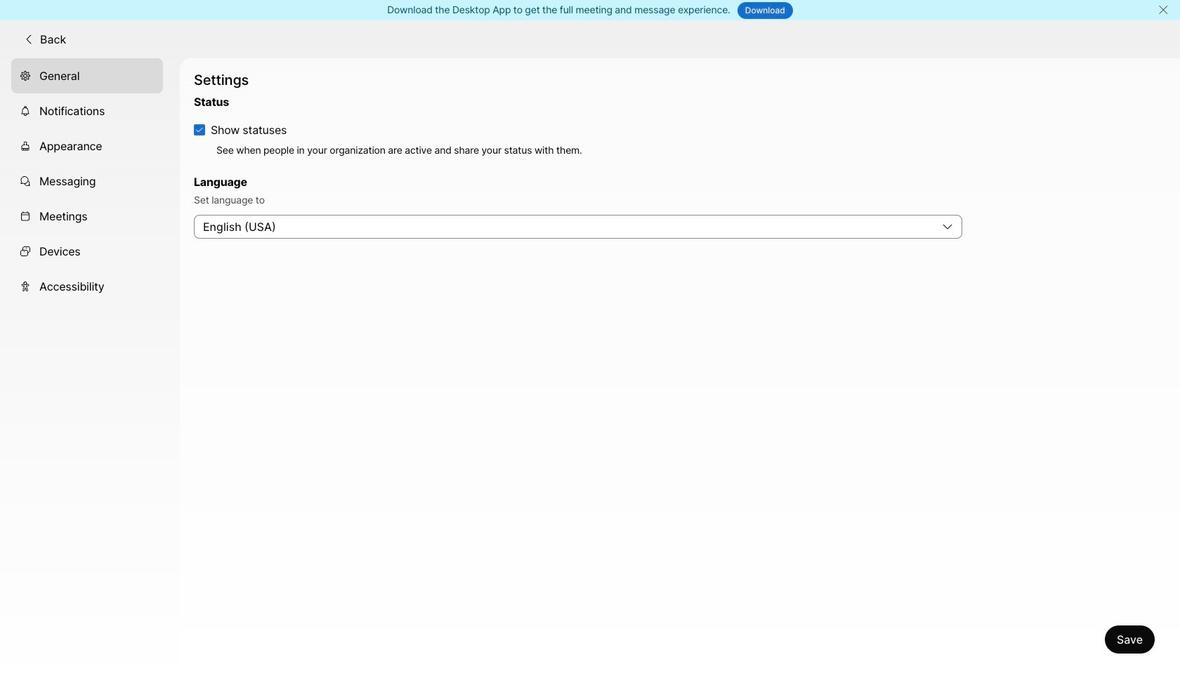 Task type: describe. For each thing, give the bounding box(es) containing it.
messaging tab
[[11, 163, 163, 199]]

general tab
[[11, 58, 163, 93]]

accessibility tab
[[11, 269, 163, 304]]

settings navigation
[[0, 58, 180, 677]]



Task type: locate. For each thing, give the bounding box(es) containing it.
notifications tab
[[11, 93, 163, 128]]

appearance tab
[[11, 128, 163, 163]]

devices tab
[[11, 234, 163, 269]]

cancel_16 image
[[1158, 4, 1169, 15]]

meetings tab
[[11, 199, 163, 234]]



